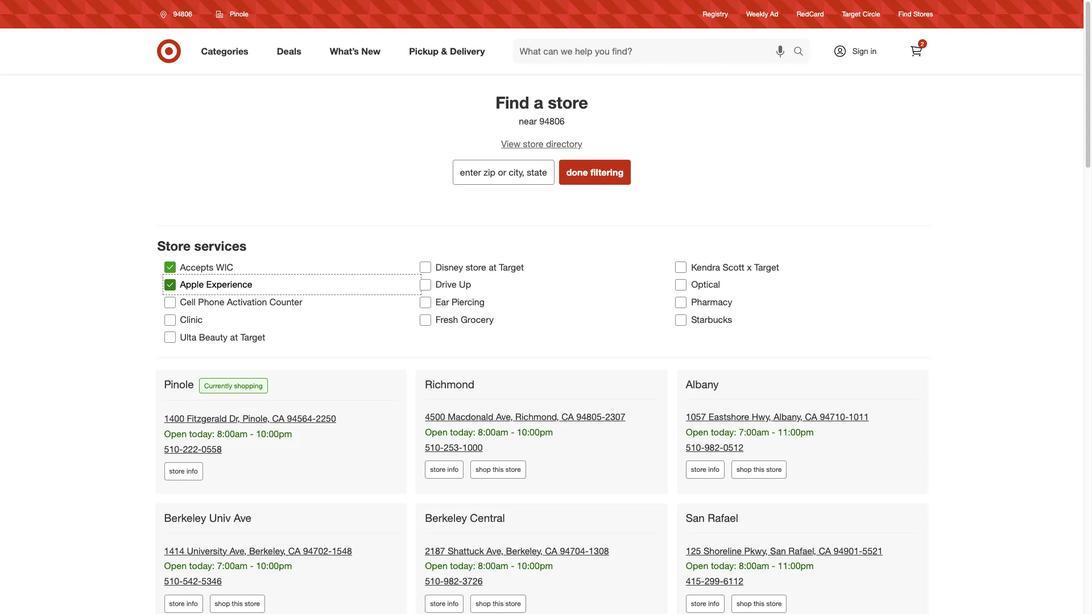 Task type: describe. For each thing, give the bounding box(es) containing it.
Cell Phone Activation Counter checkbox
[[164, 297, 176, 308]]

clinic
[[180, 314, 203, 326]]

berkeley central link
[[425, 512, 507, 525]]

1308
[[589, 545, 609, 557]]

2
[[921, 40, 924, 47]]

store services group
[[164, 259, 931, 346]]

what's
[[330, 45, 359, 57]]

dr,
[[229, 413, 240, 424]]

search button
[[788, 39, 816, 66]]

store info link for berkeley central
[[425, 595, 464, 613]]

in
[[871, 46, 877, 56]]

pharmacy
[[691, 297, 733, 308]]

1548
[[332, 545, 352, 557]]

store down 2187 shattuck ave, berkeley, ca 94704-1308 open today: 8:00am - 10:00pm 510-982-3726
[[506, 600, 521, 608]]

info for albany
[[709, 466, 720, 474]]

this for albany
[[754, 466, 765, 474]]

2 link
[[904, 39, 929, 64]]

7:00am for berkeley univ ave
[[217, 561, 248, 572]]

info for richmond
[[448, 466, 459, 474]]

univ
[[209, 512, 231, 525]]

6112
[[724, 576, 744, 587]]

ca inside 125 shoreline pkwy, san rafael, ca 94901-5521 open today: 8:00am - 11:00pm 415-299-6112
[[819, 545, 831, 557]]

cell
[[180, 297, 196, 308]]

982- for berkeley central
[[444, 576, 463, 587]]

shop this store for richmond
[[476, 466, 521, 474]]

richmond
[[425, 378, 475, 391]]

shop this store for berkeley central
[[476, 600, 521, 608]]

what's new link
[[320, 39, 395, 64]]

filtering
[[591, 167, 624, 178]]

san inside 125 shoreline pkwy, san rafael, ca 94901-5521 open today: 8:00am - 11:00pm 415-299-6112
[[770, 545, 786, 557]]

store down 510-982-3726 link
[[430, 600, 446, 608]]

find stores
[[899, 10, 933, 18]]

11:00pm inside 125 shoreline pkwy, san rafael, ca 94901-5521 open today: 8:00am - 11:00pm 415-299-6112
[[778, 561, 814, 572]]

94704-
[[560, 545, 589, 557]]

store down 1057 eastshore hwy, albany, ca 94710-1011 open today: 7:00am - 11:00pm 510-982-0512
[[767, 466, 782, 474]]

- inside 125 shoreline pkwy, san rafael, ca 94901-5521 open today: 8:00am - 11:00pm 415-299-6112
[[772, 561, 776, 572]]

open for pinole
[[164, 428, 187, 440]]

store down 542-
[[169, 600, 185, 608]]

scott
[[723, 262, 745, 273]]

pinole,
[[243, 413, 270, 424]]

starbucks
[[691, 314, 732, 326]]

store info link for san rafael
[[686, 595, 725, 613]]

510-253-1000 link
[[425, 442, 483, 453]]

or
[[498, 167, 506, 178]]

11:00pm inside 1057 eastshore hwy, albany, ca 94710-1011 open today: 7:00am - 11:00pm 510-982-0512
[[778, 427, 814, 438]]

8:00am for pinole
[[217, 428, 248, 440]]

ave, for berkeley univ ave
[[230, 545, 247, 557]]

up
[[459, 279, 471, 290]]

shop this store button for berkeley univ ave
[[210, 595, 265, 613]]

berkeley univ ave link
[[164, 512, 254, 525]]

at for store
[[489, 262, 497, 273]]

find for stores
[[899, 10, 912, 18]]

shop this store button for albany
[[732, 461, 787, 479]]

categories link
[[191, 39, 263, 64]]

4500
[[425, 411, 445, 423]]

weekly ad
[[747, 10, 779, 18]]

10:00pm for pinole
[[256, 428, 292, 440]]

weekly
[[747, 10, 768, 18]]

done filtering
[[567, 167, 624, 178]]

store down 1414 university ave, berkeley, ca 94702-1548 open today: 7:00am - 10:00pm 510-542-5346 on the bottom left of the page
[[245, 600, 260, 608]]

berkeley for berkeley central
[[425, 512, 467, 525]]

0 vertical spatial san
[[686, 512, 705, 525]]

sign in
[[853, 46, 877, 56]]

8:00am inside 125 shoreline pkwy, san rafael, ca 94901-5521 open today: 8:00am - 11:00pm 415-299-6112
[[739, 561, 770, 572]]

albany
[[686, 378, 719, 391]]

this for berkeley central
[[493, 600, 504, 608]]

info for berkeley central
[[448, 600, 459, 608]]

125
[[686, 545, 701, 557]]

8:00am for berkeley central
[[478, 561, 509, 572]]

ave, for richmond
[[496, 411, 513, 423]]

ave, for berkeley central
[[487, 545, 504, 557]]

kendra
[[691, 262, 720, 273]]

today: for albany
[[711, 427, 737, 438]]

- for berkeley central
[[511, 561, 515, 572]]

kendra scott x target
[[691, 262, 779, 273]]

1400 fitzgerald dr, pinole, ca 94564-2250 link
[[164, 413, 336, 424]]

sign
[[853, 46, 869, 56]]

berkeley univ ave
[[164, 512, 251, 525]]

0558
[[202, 444, 222, 455]]

store down 253-
[[430, 466, 446, 474]]

disney
[[436, 262, 463, 273]]

today: for pinole
[[189, 428, 215, 440]]

phone
[[198, 297, 224, 308]]

store down 222-
[[169, 467, 185, 476]]

view store directory link
[[144, 138, 940, 151]]

Fresh Grocery checkbox
[[420, 314, 431, 326]]

shoreline
[[704, 545, 742, 557]]

299-
[[705, 576, 724, 587]]

berkeley, for berkeley univ ave
[[249, 545, 286, 557]]

store inside find a store near 94806
[[548, 92, 588, 113]]

94901-
[[834, 545, 863, 557]]

1011
[[849, 411, 869, 423]]

find for a
[[496, 92, 529, 113]]

drive up
[[436, 279, 471, 290]]

1057 eastshore hwy, albany, ca 94710-1011 link
[[686, 411, 869, 423]]

1057
[[686, 411, 706, 423]]

Ulta Beauty at Target checkbox
[[164, 332, 176, 343]]

fresh
[[436, 314, 458, 326]]

circle
[[863, 10, 881, 18]]

drive
[[436, 279, 457, 290]]

open for berkeley central
[[425, 561, 448, 572]]

enter zip or city, state button
[[453, 160, 555, 185]]

94710-
[[820, 411, 849, 423]]

target circle link
[[842, 9, 881, 19]]

- for albany
[[772, 427, 776, 438]]

info for san rafael
[[709, 600, 720, 608]]

415-
[[686, 576, 705, 587]]

510- for berkeley univ ave
[[164, 576, 183, 587]]

stores
[[914, 10, 933, 18]]

2307
[[605, 411, 626, 423]]

ear piercing
[[436, 297, 485, 308]]

new
[[362, 45, 381, 57]]

shop this store button for richmond
[[471, 461, 526, 479]]

510- for berkeley central
[[425, 576, 444, 587]]

1414 university ave, berkeley, ca 94702-1548 link
[[164, 545, 352, 557]]

510- for richmond
[[425, 442, 444, 453]]

search
[[788, 46, 816, 58]]

this for berkeley univ ave
[[232, 600, 243, 608]]

find stores link
[[899, 9, 933, 19]]

hwy,
[[752, 411, 771, 423]]

Kendra Scott x Target checkbox
[[675, 262, 687, 273]]

cell phone activation counter
[[180, 297, 302, 308]]

- for pinole
[[250, 428, 254, 440]]

shop this store button for san rafael
[[732, 595, 787, 613]]

target circle
[[842, 10, 881, 18]]

services
[[194, 238, 247, 254]]

4500 macdonald ave, richmond, ca 94805-2307 open today: 8:00am - 10:00pm 510-253-1000
[[425, 411, 626, 453]]

Accepts WIC checkbox
[[164, 262, 176, 273]]

store down 125 shoreline pkwy, san rafael, ca 94901-5521 open today: 8:00am - 11:00pm 415-299-6112
[[767, 600, 782, 608]]

Ear Piercing checkbox
[[420, 297, 431, 308]]

store down 4500 macdonald ave, richmond, ca 94805-2307 open today: 8:00am - 10:00pm 510-253-1000
[[506, 466, 521, 474]]

richmond,
[[516, 411, 559, 423]]



Task type: locate. For each thing, give the bounding box(es) containing it.
view
[[501, 138, 521, 150]]

10:00pm for richmond
[[517, 427, 553, 438]]

- down 125 shoreline pkwy, san rafael, ca 94901-5521 link
[[772, 561, 776, 572]]

store info link down 510-982-0512 link
[[686, 461, 725, 479]]

0 vertical spatial 94806
[[173, 10, 192, 18]]

8:00am inside 4500 macdonald ave, richmond, ca 94805-2307 open today: 8:00am - 10:00pm 510-253-1000
[[478, 427, 509, 438]]

shopping
[[234, 382, 263, 390]]

8:00am up 1000
[[478, 427, 509, 438]]

1 berkeley from the left
[[164, 512, 206, 525]]

store info down 253-
[[430, 466, 459, 474]]

1 horizontal spatial 982-
[[705, 442, 724, 453]]

shop this store down 6112
[[737, 600, 782, 608]]

open inside 1414 university ave, berkeley, ca 94702-1548 open today: 7:00am - 10:00pm 510-542-5346
[[164, 561, 187, 572]]

shattuck
[[448, 545, 484, 557]]

ear
[[436, 297, 449, 308]]

510- for albany
[[686, 442, 705, 453]]

542-
[[183, 576, 202, 587]]

store info link for albany
[[686, 461, 725, 479]]

ca left 94702-
[[288, 545, 301, 557]]

10:00pm
[[517, 427, 553, 438], [256, 428, 292, 440], [256, 561, 292, 572], [517, 561, 553, 572]]

shop down 6112
[[737, 600, 752, 608]]

1400 fitzgerald dr, pinole, ca 94564-2250 open today: 8:00am - 10:00pm 510-222-0558
[[164, 413, 336, 455]]

ca inside 2187 shattuck ave, berkeley, ca 94704-1308 open today: 8:00am - 10:00pm 510-982-3726
[[545, 545, 558, 557]]

shop down 5346
[[215, 600, 230, 608]]

info down 542-
[[187, 600, 198, 608]]

currently shopping
[[204, 382, 263, 390]]

today: down fitzgerald
[[189, 428, 215, 440]]

find left stores
[[899, 10, 912, 18]]

shop down 3726
[[476, 600, 491, 608]]

done
[[567, 167, 588, 178]]

ave, right shattuck
[[487, 545, 504, 557]]

fresh grocery
[[436, 314, 494, 326]]

albany link
[[686, 378, 721, 391]]

2 berkeley, from the left
[[506, 545, 543, 557]]

berkeley up 1414
[[164, 512, 206, 525]]

Disney store at Target checkbox
[[420, 262, 431, 273]]

ave, inside 4500 macdonald ave, richmond, ca 94805-2307 open today: 8:00am - 10:00pm 510-253-1000
[[496, 411, 513, 423]]

info down 510-982-0512 link
[[709, 466, 720, 474]]

ave
[[234, 512, 251, 525]]

1 berkeley, from the left
[[249, 545, 286, 557]]

7:00am inside 1414 university ave, berkeley, ca 94702-1548 open today: 7:00am - 10:00pm 510-542-5346
[[217, 561, 248, 572]]

done filtering button
[[559, 160, 631, 185]]

- down 2187 shattuck ave, berkeley, ca 94704-1308 link
[[511, 561, 515, 572]]

94806 button
[[153, 4, 204, 24]]

0 horizontal spatial san
[[686, 512, 705, 525]]

510- down 1400
[[164, 444, 183, 455]]

today: down eastshore
[[711, 427, 737, 438]]

pinole up categories link
[[230, 10, 249, 18]]

today: for berkeley central
[[450, 561, 476, 572]]

store
[[157, 238, 191, 254]]

today: for richmond
[[450, 427, 476, 438]]

at for beauty
[[230, 332, 238, 343]]

shop this store down 0512
[[737, 466, 782, 474]]

info down 222-
[[187, 467, 198, 476]]

1 horizontal spatial berkeley
[[425, 512, 467, 525]]

0 horizontal spatial berkeley,
[[249, 545, 286, 557]]

this down 125 shoreline pkwy, san rafael, ca 94901-5521 open today: 8:00am - 11:00pm 415-299-6112
[[754, 600, 765, 608]]

1 vertical spatial 982-
[[444, 576, 463, 587]]

info for berkeley univ ave
[[187, 600, 198, 608]]

store info link down 253-
[[425, 461, 464, 479]]

registry
[[703, 10, 728, 18]]

this for richmond
[[493, 466, 504, 474]]

8:00am for richmond
[[478, 427, 509, 438]]

shop
[[476, 466, 491, 474], [737, 466, 752, 474], [215, 600, 230, 608], [476, 600, 491, 608], [737, 600, 752, 608]]

directory
[[546, 138, 583, 150]]

open down 4500
[[425, 427, 448, 438]]

at
[[489, 262, 497, 273], [230, 332, 238, 343]]

enter
[[460, 167, 481, 178]]

- down 1057 eastshore hwy, albany, ca 94710-1011 link
[[772, 427, 776, 438]]

1 horizontal spatial 7:00am
[[739, 427, 770, 438]]

san rafael
[[686, 512, 738, 525]]

0 horizontal spatial at
[[230, 332, 238, 343]]

- inside 1414 university ave, berkeley, ca 94702-1548 open today: 7:00am - 10:00pm 510-542-5346
[[250, 561, 254, 572]]

ca left 94805-
[[562, 411, 574, 423]]

982- for albany
[[705, 442, 724, 453]]

open inside 125 shoreline pkwy, san rafael, ca 94901-5521 open today: 8:00am - 11:00pm 415-299-6112
[[686, 561, 709, 572]]

redcard link
[[797, 9, 824, 19]]

store down 510-982-0512 link
[[691, 466, 707, 474]]

deals link
[[267, 39, 316, 64]]

982- inside 1057 eastshore hwy, albany, ca 94710-1011 open today: 7:00am - 11:00pm 510-982-0512
[[705, 442, 724, 453]]

1 vertical spatial at
[[230, 332, 238, 343]]

registry link
[[703, 9, 728, 19]]

510-982-0512 link
[[686, 442, 744, 453]]

disney store at target
[[436, 262, 524, 273]]

info down 253-
[[448, 466, 459, 474]]

ulta
[[180, 332, 196, 343]]

shop for albany
[[737, 466, 752, 474]]

ca inside 4500 macdonald ave, richmond, ca 94805-2307 open today: 8:00am - 10:00pm 510-253-1000
[[562, 411, 574, 423]]

currently
[[204, 382, 232, 390]]

10:00pm for berkeley univ ave
[[256, 561, 292, 572]]

2250
[[316, 413, 336, 424]]

0 horizontal spatial berkeley
[[164, 512, 206, 525]]

2 11:00pm from the top
[[778, 561, 814, 572]]

0512
[[724, 442, 744, 453]]

2187
[[425, 545, 445, 557]]

shop this store button for berkeley central
[[471, 595, 526, 613]]

0 horizontal spatial 94806
[[173, 10, 192, 18]]

categories
[[201, 45, 248, 57]]

berkeley, for berkeley central
[[506, 545, 543, 557]]

- inside 4500 macdonald ave, richmond, ca 94805-2307 open today: 8:00am - 10:00pm 510-253-1000
[[511, 427, 515, 438]]

0 vertical spatial 7:00am
[[739, 427, 770, 438]]

510- down the 2187
[[425, 576, 444, 587]]

open down 1414
[[164, 561, 187, 572]]

store
[[548, 92, 588, 113], [523, 138, 544, 150], [466, 262, 486, 273], [430, 466, 446, 474], [506, 466, 521, 474], [691, 466, 707, 474], [767, 466, 782, 474], [169, 467, 185, 476], [169, 600, 185, 608], [245, 600, 260, 608], [430, 600, 446, 608], [506, 600, 521, 608], [691, 600, 707, 608], [767, 600, 782, 608]]

shop down 1000
[[476, 466, 491, 474]]

city,
[[509, 167, 525, 178]]

8:00am down dr,
[[217, 428, 248, 440]]

1057 eastshore hwy, albany, ca 94710-1011 open today: 7:00am - 11:00pm 510-982-0512
[[686, 411, 869, 453]]

pkwy,
[[745, 545, 768, 557]]

510- inside 1414 university ave, berkeley, ca 94702-1548 open today: 7:00am - 10:00pm 510-542-5346
[[164, 576, 183, 587]]

this down 1414 university ave, berkeley, ca 94702-1548 open today: 7:00am - 10:00pm 510-542-5346 on the bottom left of the page
[[232, 600, 243, 608]]

ave,
[[496, 411, 513, 423], [230, 545, 247, 557], [487, 545, 504, 557]]

pinole inside dropdown button
[[230, 10, 249, 18]]

store info for berkeley central
[[430, 600, 459, 608]]

10:00pm inside 1400 fitzgerald dr, pinole, ca 94564-2250 open today: 8:00am - 10:00pm 510-222-0558
[[256, 428, 292, 440]]

shop this store down 5346
[[215, 600, 260, 608]]

find a store near 94806
[[496, 92, 588, 127]]

today: inside 4500 macdonald ave, richmond, ca 94805-2307 open today: 8:00am - 10:00pm 510-253-1000
[[450, 427, 476, 438]]

0 vertical spatial at
[[489, 262, 497, 273]]

-
[[511, 427, 515, 438], [772, 427, 776, 438], [250, 428, 254, 440], [250, 561, 254, 572], [511, 561, 515, 572], [772, 561, 776, 572]]

- down 4500 macdonald ave, richmond, ca 94805-2307 link
[[511, 427, 515, 438]]

0 vertical spatial find
[[899, 10, 912, 18]]

store info link
[[425, 461, 464, 479], [686, 461, 725, 479], [164, 463, 203, 481], [164, 595, 203, 613], [425, 595, 464, 613], [686, 595, 725, 613]]

1 horizontal spatial find
[[899, 10, 912, 18]]

1414
[[164, 545, 184, 557]]

shop this store down 3726
[[476, 600, 521, 608]]

shop this store button down 1000
[[471, 461, 526, 479]]

94806
[[173, 10, 192, 18], [540, 116, 565, 127]]

94806 inside 'dropdown button'
[[173, 10, 192, 18]]

store down 415-
[[691, 600, 707, 608]]

1 horizontal spatial 94806
[[540, 116, 565, 127]]

ave, inside 2187 shattuck ave, berkeley, ca 94704-1308 open today: 8:00am - 10:00pm 510-982-3726
[[487, 545, 504, 557]]

open inside 1057 eastshore hwy, albany, ca 94710-1011 open today: 7:00am - 11:00pm 510-982-0512
[[686, 427, 709, 438]]

ca left 94704- at bottom right
[[545, 545, 558, 557]]

store info link for richmond
[[425, 461, 464, 479]]

open for albany
[[686, 427, 709, 438]]

Clinic checkbox
[[164, 314, 176, 326]]

pickup
[[409, 45, 439, 57]]

shop this store button down 5346
[[210, 595, 265, 613]]

10:00pm inside 2187 shattuck ave, berkeley, ca 94704-1308 open today: 8:00am - 10:00pm 510-982-3726
[[517, 561, 553, 572]]

store info for albany
[[691, 466, 720, 474]]

info for pinole
[[187, 467, 198, 476]]

ca inside 1400 fitzgerald dr, pinole, ca 94564-2250 open today: 8:00am - 10:00pm 510-222-0558
[[272, 413, 285, 424]]

10:00pm for berkeley central
[[517, 561, 553, 572]]

today: for berkeley univ ave
[[189, 561, 215, 572]]

shop this store button down 0512
[[732, 461, 787, 479]]

1 horizontal spatial san
[[770, 545, 786, 557]]

university
[[187, 545, 227, 557]]

1 horizontal spatial pinole
[[230, 10, 249, 18]]

info
[[448, 466, 459, 474], [709, 466, 720, 474], [187, 467, 198, 476], [187, 600, 198, 608], [448, 600, 459, 608], [709, 600, 720, 608]]

shop for richmond
[[476, 466, 491, 474]]

1 horizontal spatial at
[[489, 262, 497, 273]]

berkeley, inside 2187 shattuck ave, berkeley, ca 94704-1308 open today: 8:00am - 10:00pm 510-982-3726
[[506, 545, 543, 557]]

this down 2187 shattuck ave, berkeley, ca 94704-1308 open today: 8:00am - 10:00pm 510-982-3726
[[493, 600, 504, 608]]

this down 1057 eastshore hwy, albany, ca 94710-1011 open today: 7:00am - 11:00pm 510-982-0512
[[754, 466, 765, 474]]

berkeley, inside 1414 university ave, berkeley, ca 94702-1548 open today: 7:00am - 10:00pm 510-542-5346
[[249, 545, 286, 557]]

store info for berkeley univ ave
[[169, 600, 198, 608]]

open inside 4500 macdonald ave, richmond, ca 94805-2307 open today: 8:00am - 10:00pm 510-253-1000
[[425, 427, 448, 438]]

7:00am down hwy,
[[739, 427, 770, 438]]

berkeley central
[[425, 512, 505, 525]]

store info down 510-982-0512 link
[[691, 466, 720, 474]]

0 horizontal spatial 982-
[[444, 576, 463, 587]]

view store directory
[[501, 138, 583, 150]]

target for kendra scott x target
[[754, 262, 779, 273]]

x
[[747, 262, 752, 273]]

ca for berkeley univ ave
[[288, 545, 301, 557]]

510- inside 4500 macdonald ave, richmond, ca 94805-2307 open today: 8:00am - 10:00pm 510-253-1000
[[425, 442, 444, 453]]

berkeley, down ave
[[249, 545, 286, 557]]

store info down 542-
[[169, 600, 198, 608]]

0 horizontal spatial find
[[496, 92, 529, 113]]

store up up
[[466, 262, 486, 273]]

510- down 1414
[[164, 576, 183, 587]]

415-299-6112 link
[[686, 576, 744, 587]]

richmond link
[[425, 378, 477, 391]]

ave, right university
[[230, 545, 247, 557]]

510- inside 1400 fitzgerald dr, pinole, ca 94564-2250 open today: 8:00am - 10:00pm 510-222-0558
[[164, 444, 183, 455]]

510- for pinole
[[164, 444, 183, 455]]

ca for pinole
[[272, 413, 285, 424]]

10:00pm down richmond,
[[517, 427, 553, 438]]

10:00pm inside 1414 university ave, berkeley, ca 94702-1548 open today: 7:00am - 10:00pm 510-542-5346
[[256, 561, 292, 572]]

piercing
[[452, 297, 485, 308]]

11:00pm down the rafael,
[[778, 561, 814, 572]]

10:00pm down 2187 shattuck ave, berkeley, ca 94704-1308 link
[[517, 561, 553, 572]]

san left rafael
[[686, 512, 705, 525]]

8:00am inside 1400 fitzgerald dr, pinole, ca 94564-2250 open today: 8:00am - 10:00pm 510-222-0558
[[217, 428, 248, 440]]

sign in link
[[824, 39, 895, 64]]

ca for berkeley central
[[545, 545, 558, 557]]

open inside 2187 shattuck ave, berkeley, ca 94704-1308 open today: 8:00am - 10:00pm 510-982-3726
[[425, 561, 448, 572]]

1 vertical spatial 94806
[[540, 116, 565, 127]]

0 horizontal spatial 7:00am
[[217, 561, 248, 572]]

berkeley, left 94704- at bottom right
[[506, 545, 543, 557]]

rafael,
[[789, 545, 817, 557]]

8:00am inside 2187 shattuck ave, berkeley, ca 94704-1308 open today: 8:00am - 10:00pm 510-982-3726
[[478, 561, 509, 572]]

shop this store button
[[471, 461, 526, 479], [732, 461, 787, 479], [210, 595, 265, 613], [471, 595, 526, 613], [732, 595, 787, 613]]

4500 macdonald ave, richmond, ca 94805-2307 link
[[425, 411, 626, 423]]

store services
[[157, 238, 247, 254]]

1 vertical spatial 7:00am
[[217, 561, 248, 572]]

wic
[[216, 262, 233, 273]]

1 vertical spatial san
[[770, 545, 786, 557]]

today: inside 1414 university ave, berkeley, ca 94702-1548 open today: 7:00am - 10:00pm 510-542-5346
[[189, 561, 215, 572]]

510- down 1057
[[686, 442, 705, 453]]

at right beauty at the left of the page
[[230, 332, 238, 343]]

store info for san rafael
[[691, 600, 720, 608]]

ca
[[562, 411, 574, 423], [805, 411, 818, 423], [272, 413, 285, 424], [288, 545, 301, 557], [545, 545, 558, 557], [819, 545, 831, 557]]

94806 down "a"
[[540, 116, 565, 127]]

10:00pm down pinole,
[[256, 428, 292, 440]]

shop this store for albany
[[737, 466, 782, 474]]

store inside group
[[466, 262, 486, 273]]

- inside 1400 fitzgerald dr, pinole, ca 94564-2250 open today: 8:00am - 10:00pm 510-222-0558
[[250, 428, 254, 440]]

7:00am up 5346
[[217, 561, 248, 572]]

store info link for berkeley univ ave
[[164, 595, 203, 613]]

pinole button
[[209, 4, 256, 24]]

pinole up 1400
[[164, 378, 194, 391]]

1 vertical spatial pinole
[[164, 378, 194, 391]]

2 berkeley from the left
[[425, 512, 467, 525]]

store info link down 299- on the bottom right of the page
[[686, 595, 725, 613]]

982- down shattuck
[[444, 576, 463, 587]]

optical
[[691, 279, 720, 290]]

ave, left richmond,
[[496, 411, 513, 423]]

this down 4500 macdonald ave, richmond, ca 94805-2307 open today: 8:00am - 10:00pm 510-253-1000
[[493, 466, 504, 474]]

0 vertical spatial 11:00pm
[[778, 427, 814, 438]]

510- inside 2187 shattuck ave, berkeley, ca 94704-1308 open today: 8:00am - 10:00pm 510-982-3726
[[425, 576, 444, 587]]

target for disney store at target
[[499, 262, 524, 273]]

today:
[[450, 427, 476, 438], [711, 427, 737, 438], [189, 428, 215, 440], [189, 561, 215, 572], [450, 561, 476, 572], [711, 561, 737, 572]]

experience
[[206, 279, 252, 290]]

- inside 1057 eastshore hwy, albany, ca 94710-1011 open today: 7:00am - 11:00pm 510-982-0512
[[772, 427, 776, 438]]

94564-
[[287, 413, 316, 424]]

apple
[[180, 279, 204, 290]]

Drive Up checkbox
[[420, 279, 431, 291]]

berkeley
[[164, 512, 206, 525], [425, 512, 467, 525]]

shop for san rafael
[[737, 600, 752, 608]]

find inside find a store near 94806
[[496, 92, 529, 113]]

pickup & delivery link
[[400, 39, 499, 64]]

7:00am for albany
[[739, 427, 770, 438]]

1 vertical spatial 11:00pm
[[778, 561, 814, 572]]

1 11:00pm from the top
[[778, 427, 814, 438]]

today: inside 2187 shattuck ave, berkeley, ca 94704-1308 open today: 8:00am - 10:00pm 510-982-3726
[[450, 561, 476, 572]]

open down the 2187
[[425, 561, 448, 572]]

What can we help you find? suggestions appear below search field
[[513, 39, 796, 64]]

510- down 4500
[[425, 442, 444, 453]]

1 horizontal spatial berkeley,
[[506, 545, 543, 557]]

store info down 222-
[[169, 467, 198, 476]]

eastshore
[[709, 411, 750, 423]]

open
[[425, 427, 448, 438], [686, 427, 709, 438], [164, 428, 187, 440], [164, 561, 187, 572], [425, 561, 448, 572], [686, 561, 709, 572]]

berkeley up the 2187
[[425, 512, 467, 525]]

7:00am inside 1057 eastshore hwy, albany, ca 94710-1011 open today: 7:00am - 11:00pm 510-982-0512
[[739, 427, 770, 438]]

target for ulta beauty at target
[[240, 332, 265, 343]]

open up 415-
[[686, 561, 709, 572]]

open down 1057
[[686, 427, 709, 438]]

Pharmacy checkbox
[[675, 297, 687, 308]]

ca for richmond
[[562, 411, 574, 423]]

shop for berkeley central
[[476, 600, 491, 608]]

10:00pm inside 4500 macdonald ave, richmond, ca 94805-2307 open today: 8:00am - 10:00pm 510-253-1000
[[517, 427, 553, 438]]

- for berkeley univ ave
[[250, 561, 254, 572]]

982-
[[705, 442, 724, 453], [444, 576, 463, 587]]

- down 1414 university ave, berkeley, ca 94702-1548 link on the bottom left
[[250, 561, 254, 572]]

today: down shoreline on the bottom
[[711, 561, 737, 572]]

store info link for pinole
[[164, 463, 203, 481]]

store right view
[[523, 138, 544, 150]]

Optical checkbox
[[675, 279, 687, 291]]

- inside 2187 shattuck ave, berkeley, ca 94704-1308 open today: 8:00am - 10:00pm 510-982-3726
[[511, 561, 515, 572]]

open for richmond
[[425, 427, 448, 438]]

shop this store button down 3726
[[471, 595, 526, 613]]

ca right the rafael,
[[819, 545, 831, 557]]

Starbucks checkbox
[[675, 314, 687, 326]]

store info link down 222-
[[164, 463, 203, 481]]

shop this store button down 6112
[[732, 595, 787, 613]]

enter zip or city, state
[[460, 167, 547, 178]]

982- down eastshore
[[705, 442, 724, 453]]

beauty
[[199, 332, 228, 343]]

what's new
[[330, 45, 381, 57]]

rafael
[[708, 512, 738, 525]]

open down 1400
[[164, 428, 187, 440]]

510- inside 1057 eastshore hwy, albany, ca 94710-1011 open today: 7:00am - 11:00pm 510-982-0512
[[686, 442, 705, 453]]

982- inside 2187 shattuck ave, berkeley, ca 94704-1308 open today: 8:00am - 10:00pm 510-982-3726
[[444, 576, 463, 587]]

shop this store for berkeley univ ave
[[215, 600, 260, 608]]

this for san rafael
[[754, 600, 765, 608]]

11:00pm down albany,
[[778, 427, 814, 438]]

shop this store down 1000
[[476, 466, 521, 474]]

info down 299- on the bottom right of the page
[[709, 600, 720, 608]]

berkeley for berkeley univ ave
[[164, 512, 206, 525]]

open inside 1400 fitzgerald dr, pinole, ca 94564-2250 open today: 8:00am - 10:00pm 510-222-0558
[[164, 428, 187, 440]]

8:00am up 3726
[[478, 561, 509, 572]]

today: inside 1400 fitzgerald dr, pinole, ca 94564-2250 open today: 8:00am - 10:00pm 510-222-0558
[[189, 428, 215, 440]]

10:00pm down 1414 university ave, berkeley, ca 94702-1548 link on the bottom left
[[256, 561, 292, 572]]

at right disney
[[489, 262, 497, 273]]

125 shoreline pkwy, san rafael, ca 94901-5521 open today: 8:00am - 11:00pm 415-299-6112
[[686, 545, 883, 587]]

shop for berkeley univ ave
[[215, 600, 230, 608]]

ca for albany
[[805, 411, 818, 423]]

0 horizontal spatial pinole
[[164, 378, 194, 391]]

store info link down 510-982-3726 link
[[425, 595, 464, 613]]

pinole
[[230, 10, 249, 18], [164, 378, 194, 391]]

today: inside 125 shoreline pkwy, san rafael, ca 94901-5521 open today: 8:00am - 11:00pm 415-299-6112
[[711, 561, 737, 572]]

125 shoreline pkwy, san rafael, ca 94901-5521 link
[[686, 545, 883, 557]]

3726
[[463, 576, 483, 587]]

ave, inside 1414 university ave, berkeley, ca 94702-1548 open today: 7:00am - 10:00pm 510-542-5346
[[230, 545, 247, 557]]

san right the pkwy,
[[770, 545, 786, 557]]

0 vertical spatial 982-
[[705, 442, 724, 453]]

510-222-0558 link
[[164, 444, 222, 455]]

open for berkeley univ ave
[[164, 561, 187, 572]]

94806 inside find a store near 94806
[[540, 116, 565, 127]]

1 vertical spatial find
[[496, 92, 529, 113]]

shop down 0512
[[737, 466, 752, 474]]

ca inside 1057 eastshore hwy, albany, ca 94710-1011 open today: 7:00am - 11:00pm 510-982-0512
[[805, 411, 818, 423]]

Apple Experience checkbox
[[164, 279, 176, 291]]

state
[[527, 167, 547, 178]]

1400
[[164, 413, 184, 424]]

- for richmond
[[511, 427, 515, 438]]

store info down 299- on the bottom right of the page
[[691, 600, 720, 608]]

store info for richmond
[[430, 466, 459, 474]]

today: inside 1057 eastshore hwy, albany, ca 94710-1011 open today: 7:00am - 11:00pm 510-982-0512
[[711, 427, 737, 438]]

5346
[[202, 576, 222, 587]]

ca inside 1414 university ave, berkeley, ca 94702-1548 open today: 7:00am - 10:00pm 510-542-5346
[[288, 545, 301, 557]]

store info for pinole
[[169, 467, 198, 476]]

shop this store for san rafael
[[737, 600, 782, 608]]

- down 1400 fitzgerald dr, pinole, ca 94564-2250 link at the left bottom of page
[[250, 428, 254, 440]]

info down 510-982-3726 link
[[448, 600, 459, 608]]

0 vertical spatial pinole
[[230, 10, 249, 18]]



Task type: vqa. For each thing, say whether or not it's contained in the screenshot.
- associated with Berkeley Univ Ave
yes



